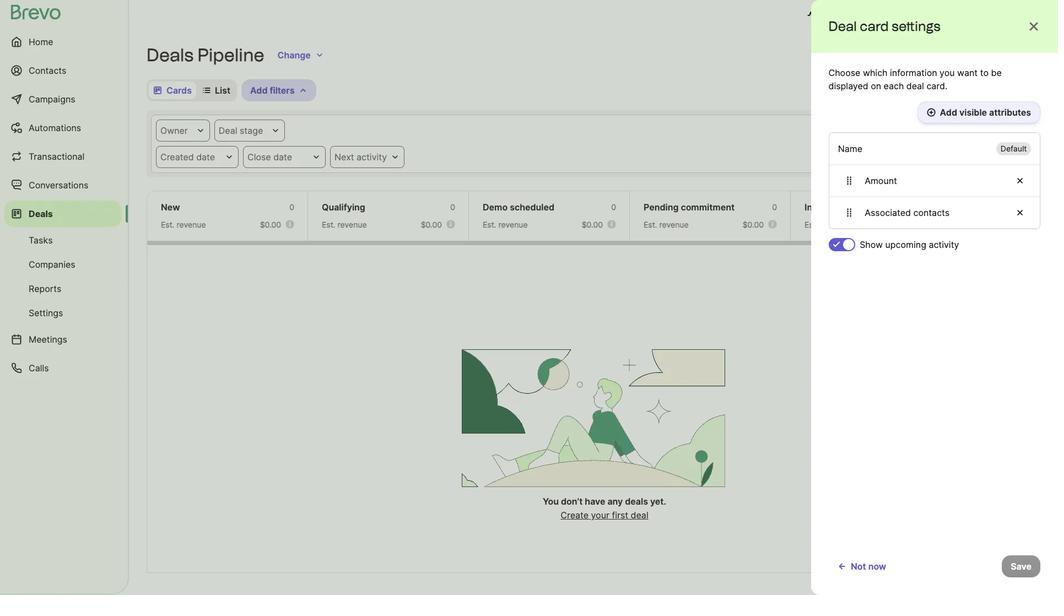 Task type: describe. For each thing, give the bounding box(es) containing it.
import deals button
[[898, 44, 970, 66]]

negotiation
[[815, 202, 864, 213]]

new for new
[[161, 202, 180, 213]]

created date
[[160, 152, 215, 163]]

plan
[[868, 10, 887, 21]]

card.
[[927, 81, 948, 92]]

don't
[[561, 496, 583, 507]]

clear
[[951, 125, 974, 136]]

create your first deal link
[[561, 510, 649, 521]]

list
[[215, 85, 231, 96]]

filters for clear filters
[[976, 125, 1001, 136]]

est. revenue for in negotiation
[[805, 220, 850, 229]]

yet.
[[651, 496, 667, 507]]

deal card settings
[[829, 18, 941, 34]]

deals for deals pipeline
[[147, 45, 194, 66]]

next activity
[[335, 152, 387, 163]]

add visible attributes
[[940, 107, 1032, 118]]

default
[[1001, 144, 1027, 153]]

add filters
[[250, 85, 295, 96]]

create deal button
[[974, 44, 1041, 66]]

automations
[[29, 122, 81, 133]]

want
[[958, 67, 979, 78]]

revenue for pending commitment
[[660, 220, 689, 229]]

not now
[[851, 561, 887, 572]]

clear filters
[[951, 125, 1001, 136]]

automations link
[[4, 115, 121, 141]]

show
[[860, 239, 883, 250]]

deal inside you don't have any deals yet. create your first deal
[[631, 510, 649, 521]]

est. revenue for demo scheduled
[[483, 220, 528, 229]]

Name search field
[[942, 79, 1041, 101]]

on
[[872, 81, 882, 92]]

owner
[[160, 125, 188, 136]]

est. revenue for pending commitment
[[644, 220, 689, 229]]

date for close date
[[274, 152, 292, 163]]

deal stage button
[[214, 120, 285, 142]]

displayed
[[829, 81, 869, 92]]

company
[[996, 10, 1037, 21]]

date for created date
[[196, 152, 215, 163]]

be
[[992, 67, 1003, 78]]

0 for pending commitment
[[773, 202, 777, 212]]

none checkbox inside deal card settings "dialog"
[[829, 238, 856, 251]]

deal card button
[[865, 79, 937, 101]]

calls
[[29, 363, 49, 374]]

choose
[[829, 67, 861, 78]]

new company
[[975, 10, 1037, 21]]

associated contacts
[[865, 207, 950, 218]]

deal for deal stage
[[219, 125, 237, 136]]

associated contacts button
[[830, 197, 1040, 229]]

revenue
[[966, 220, 997, 229]]

your
[[591, 510, 610, 521]]

now
[[869, 561, 887, 572]]

usage
[[821, 10, 848, 21]]

import deals
[[907, 50, 961, 61]]

amount button
[[830, 165, 1040, 197]]

change button
[[269, 44, 333, 66]]

in negotiation
[[805, 202, 864, 213]]

0 for new
[[290, 202, 294, 212]]

campaigns
[[29, 94, 75, 105]]

meetings
[[29, 334, 67, 345]]

est. for demo scheduled
[[483, 220, 497, 229]]

$0.00 for new
[[260, 220, 281, 229]]

deal for deal card settings
[[829, 18, 858, 34]]

deals inside you don't have any deals yet. create your first deal
[[625, 496, 648, 507]]

usage and plan button
[[799, 4, 895, 26]]

deals inside button
[[938, 50, 961, 61]]

deal stage
[[219, 125, 263, 136]]

meetings link
[[4, 326, 121, 353]]

create deal
[[983, 50, 1032, 61]]

contacts
[[29, 65, 66, 76]]

card for deal card
[[910, 85, 929, 96]]

you don't have any deals yet. create your first deal
[[543, 496, 667, 521]]

est. for qualifying
[[322, 220, 336, 229]]

any
[[608, 496, 623, 507]]

0 for qualifying
[[451, 202, 455, 212]]

est. revenue for qualifying
[[322, 220, 367, 229]]

settings
[[29, 308, 63, 319]]

sort button
[[812, 79, 861, 101]]

tasks
[[29, 235, 53, 246]]

activity inside next activity popup button
[[357, 152, 387, 163]]

0 for in negotiation
[[934, 202, 938, 212]]

next activity button
[[330, 146, 405, 168]]

add visible attributes button
[[918, 101, 1041, 124]]

in
[[805, 202, 813, 213]]

list button
[[198, 82, 235, 99]]

$0.00 for pending commitment
[[743, 220, 764, 229]]

companies
[[29, 259, 75, 270]]



Task type: locate. For each thing, give the bounding box(es) containing it.
0 horizontal spatial deals
[[625, 496, 648, 507]]

2 0 from the left
[[451, 202, 455, 212]]

and
[[850, 10, 866, 21]]

deal right on
[[888, 85, 907, 96]]

3 est. revenue from the left
[[483, 220, 528, 229]]

deal inside deal card settings "dialog"
[[829, 18, 858, 34]]

deal inside button
[[1014, 50, 1032, 61]]

import
[[907, 50, 935, 61]]

tasks link
[[4, 229, 121, 251]]

settings
[[892, 18, 941, 34]]

card
[[861, 18, 889, 34], [910, 85, 929, 96]]

1 horizontal spatial deals
[[147, 45, 194, 66]]

est. revenue for new
[[161, 220, 206, 229]]

0 horizontal spatial deal
[[219, 125, 237, 136]]

deal card settings dialog
[[812, 0, 1059, 595]]

1 vertical spatial deal
[[907, 81, 925, 92]]

0
[[290, 202, 294, 212], [451, 202, 455, 212], [612, 202, 616, 212], [773, 202, 777, 212], [934, 202, 938, 212]]

0 vertical spatial create
[[983, 50, 1012, 61]]

5 0 from the left
[[934, 202, 938, 212]]

owner button
[[156, 120, 210, 142]]

est.
[[161, 220, 175, 229], [322, 220, 336, 229], [483, 220, 497, 229], [644, 220, 658, 229], [805, 220, 819, 229]]

est. for pending commitment
[[644, 220, 658, 229]]

conversations link
[[4, 172, 121, 198]]

activity down associated contacts button
[[929, 239, 960, 250]]

deal for deal card
[[888, 85, 907, 96]]

0 for demo scheduled
[[612, 202, 616, 212]]

date
[[196, 152, 215, 163], [274, 152, 292, 163]]

first
[[612, 510, 629, 521]]

close date button
[[243, 146, 326, 168]]

1 vertical spatial create
[[561, 510, 589, 521]]

3 0 from the left
[[612, 202, 616, 212]]

deals up you
[[938, 50, 961, 61]]

which
[[864, 67, 888, 78]]

2 horizontal spatial deal
[[1014, 50, 1032, 61]]

deal inside deal card button
[[888, 85, 907, 96]]

0 horizontal spatial deal
[[631, 510, 649, 521]]

2 revenue from the left
[[338, 220, 367, 229]]

create down don't
[[561, 510, 589, 521]]

$0.00 for qualifying
[[421, 220, 442, 229]]

2 vertical spatial deal
[[631, 510, 649, 521]]

new company button
[[953, 4, 1041, 26]]

amount
[[865, 175, 898, 186]]

transactional link
[[4, 143, 121, 170]]

1 vertical spatial add
[[940, 107, 958, 118]]

5 revenue from the left
[[821, 220, 850, 229]]

sort
[[834, 85, 852, 96]]

$0.00
[[260, 220, 281, 229], [421, 220, 442, 229], [582, 220, 603, 229], [743, 220, 764, 229], [904, 220, 925, 229]]

4 0 from the left
[[773, 202, 777, 212]]

0 horizontal spatial card
[[861, 18, 889, 34]]

attributes
[[990, 107, 1032, 118]]

3 $0.00 from the left
[[582, 220, 603, 229]]

create inside you don't have any deals yet. create your first deal
[[561, 510, 589, 521]]

deals up tasks
[[29, 208, 53, 219]]

new for new company
[[975, 10, 994, 21]]

add right 'list'
[[250, 85, 268, 96]]

1 est. from the left
[[161, 220, 175, 229]]

0 down amount button on the top right of the page
[[934, 202, 938, 212]]

deal
[[829, 18, 858, 34], [888, 85, 907, 96], [219, 125, 237, 136]]

deal right first
[[631, 510, 649, 521]]

pending commitment
[[644, 202, 735, 213]]

$0.00 for demo scheduled
[[582, 220, 603, 229]]

upcoming
[[886, 239, 927, 250]]

0 horizontal spatial add
[[250, 85, 268, 96]]

close date
[[248, 152, 292, 163]]

1 horizontal spatial deals
[[938, 50, 961, 61]]

date right created
[[196, 152, 215, 163]]

new inside button
[[975, 10, 994, 21]]

1 horizontal spatial filters
[[976, 125, 1001, 136]]

0 left demo at the left
[[451, 202, 455, 212]]

created date button
[[156, 146, 239, 168]]

to
[[981, 67, 989, 78]]

deals pipeline
[[147, 45, 264, 66]]

est. for in negotiation
[[805, 220, 819, 229]]

1 horizontal spatial deal
[[907, 81, 925, 92]]

contacts link
[[4, 57, 121, 84]]

new left company
[[975, 10, 994, 21]]

close
[[248, 152, 271, 163]]

revenue for new
[[177, 220, 206, 229]]

deals for deals
[[29, 208, 53, 219]]

not now button
[[829, 556, 896, 578]]

choose which information you want to be displayed on each deal card.
[[829, 67, 1003, 92]]

1 horizontal spatial activity
[[929, 239, 960, 250]]

revenue for demo scheduled
[[499, 220, 528, 229]]

revenue for in negotiation
[[821, 220, 850, 229]]

1 horizontal spatial card
[[910, 85, 929, 96]]

1 horizontal spatial create
[[983, 50, 1012, 61]]

created
[[160, 152, 194, 163]]

you
[[543, 496, 559, 507]]

0 horizontal spatial new
[[161, 202, 180, 213]]

0 vertical spatial card
[[861, 18, 889, 34]]

est. revenue
[[161, 220, 206, 229], [322, 220, 367, 229], [483, 220, 528, 229], [644, 220, 689, 229], [805, 220, 850, 229]]

5 est. revenue from the left
[[805, 220, 850, 229]]

1 vertical spatial deals
[[625, 496, 648, 507]]

0 horizontal spatial date
[[196, 152, 215, 163]]

deal down information
[[907, 81, 925, 92]]

calls link
[[4, 355, 121, 382]]

settings link
[[4, 302, 121, 324]]

0 horizontal spatial deals
[[29, 208, 53, 219]]

visible
[[960, 107, 988, 118]]

activity inside deal card settings "dialog"
[[929, 239, 960, 250]]

1 vertical spatial card
[[910, 85, 929, 96]]

1 vertical spatial filters
[[976, 125, 1001, 136]]

0 horizontal spatial create
[[561, 510, 589, 521]]

add for add filters
[[250, 85, 268, 96]]

revenue for qualifying
[[338, 220, 367, 229]]

add up the "clear"
[[940, 107, 958, 118]]

3 revenue from the left
[[499, 220, 528, 229]]

4 est. revenue from the left
[[644, 220, 689, 229]]

2 est. revenue from the left
[[322, 220, 367, 229]]

2 $0.00 from the left
[[421, 220, 442, 229]]

you
[[940, 67, 956, 78]]

1 revenue from the left
[[177, 220, 206, 229]]

deal card
[[888, 85, 929, 96]]

home
[[29, 36, 53, 47]]

home link
[[4, 29, 121, 55]]

create up the 'be'
[[983, 50, 1012, 61]]

date right close
[[274, 152, 292, 163]]

0 left 'pending'
[[612, 202, 616, 212]]

filters down change
[[270, 85, 295, 96]]

information
[[891, 67, 938, 78]]

contacts
[[914, 207, 950, 218]]

clear filters button
[[942, 120, 1010, 142]]

usage and plan
[[821, 10, 887, 21]]

0 vertical spatial add
[[250, 85, 268, 96]]

pipeline
[[198, 45, 264, 66]]

show upcoming activity
[[860, 239, 960, 250]]

0 down close date popup button
[[290, 202, 294, 212]]

1 vertical spatial deals
[[29, 208, 53, 219]]

1 horizontal spatial add
[[940, 107, 958, 118]]

card inside "dialog"
[[861, 18, 889, 34]]

companies link
[[4, 254, 121, 276]]

stage
[[240, 125, 263, 136]]

associated
[[865, 207, 911, 218]]

4 revenue from the left
[[660, 220, 689, 229]]

0 vertical spatial activity
[[357, 152, 387, 163]]

4 est. from the left
[[644, 220, 658, 229]]

4 $0.00 from the left
[[743, 220, 764, 229]]

card inside button
[[910, 85, 929, 96]]

deals right any
[[625, 496, 648, 507]]

1 vertical spatial deal
[[888, 85, 907, 96]]

deal inside deal stage popup button
[[219, 125, 237, 136]]

deals
[[938, 50, 961, 61], [625, 496, 648, 507]]

None checkbox
[[829, 238, 856, 251]]

cards
[[167, 85, 192, 96]]

save button
[[1003, 556, 1041, 578]]

campaigns link
[[4, 86, 121, 112]]

deal inside choose which information you want to be displayed on each deal card.
[[907, 81, 925, 92]]

1 $0.00 from the left
[[260, 220, 281, 229]]

add inside deal card settings "dialog"
[[940, 107, 958, 118]]

0 vertical spatial deals
[[938, 50, 961, 61]]

2 vertical spatial deal
[[219, 125, 237, 136]]

card for deal card settings
[[861, 18, 889, 34]]

add for add visible attributes
[[940, 107, 958, 118]]

qualifying
[[322, 202, 365, 213]]

1 date from the left
[[196, 152, 215, 163]]

demo
[[483, 202, 508, 213]]

0 vertical spatial deal
[[829, 18, 858, 34]]

pending
[[644, 202, 679, 213]]

transactional
[[29, 151, 85, 162]]

name
[[839, 143, 863, 154]]

deal left stage
[[219, 125, 237, 136]]

0 vertical spatial deal
[[1014, 50, 1032, 61]]

3 est. from the left
[[483, 220, 497, 229]]

0 vertical spatial filters
[[270, 85, 295, 96]]

0 vertical spatial new
[[975, 10, 994, 21]]

1 0 from the left
[[290, 202, 294, 212]]

reports link
[[4, 278, 121, 300]]

1 est. revenue from the left
[[161, 220, 206, 229]]

reports
[[29, 283, 61, 294]]

5 est. from the left
[[805, 220, 819, 229]]

0 vertical spatial deals
[[147, 45, 194, 66]]

1 vertical spatial new
[[161, 202, 180, 213]]

scheduled
[[510, 202, 555, 213]]

filters for add filters
[[270, 85, 295, 96]]

activity right next
[[357, 152, 387, 163]]

0 horizontal spatial activity
[[357, 152, 387, 163]]

est. for new
[[161, 220, 175, 229]]

deals link
[[4, 201, 121, 227]]

1 vertical spatial activity
[[929, 239, 960, 250]]

2 est. from the left
[[322, 220, 336, 229]]

deal left plan
[[829, 18, 858, 34]]

filters down "add visible attributes"
[[976, 125, 1001, 136]]

activity
[[357, 152, 387, 163], [929, 239, 960, 250]]

deals up cards 'button'
[[147, 45, 194, 66]]

1 horizontal spatial new
[[975, 10, 994, 21]]

new down created
[[161, 202, 180, 213]]

2 date from the left
[[274, 152, 292, 163]]

not
[[851, 561, 867, 572]]

create inside button
[[983, 50, 1012, 61]]

$0.00 for in negotiation
[[904, 220, 925, 229]]

0 left in
[[773, 202, 777, 212]]

add filters button
[[242, 79, 317, 101]]

1 horizontal spatial deal
[[829, 18, 858, 34]]

deal down company
[[1014, 50, 1032, 61]]

1 horizontal spatial date
[[274, 152, 292, 163]]

commitment
[[681, 202, 735, 213]]

change
[[278, 50, 311, 61]]

2 horizontal spatial deal
[[888, 85, 907, 96]]

conversations
[[29, 180, 88, 191]]

5 $0.00 from the left
[[904, 220, 925, 229]]

0 horizontal spatial filters
[[270, 85, 295, 96]]

revenue
[[177, 220, 206, 229], [338, 220, 367, 229], [499, 220, 528, 229], [660, 220, 689, 229], [821, 220, 850, 229]]



Task type: vqa. For each thing, say whether or not it's contained in the screenshot.
or to the top
no



